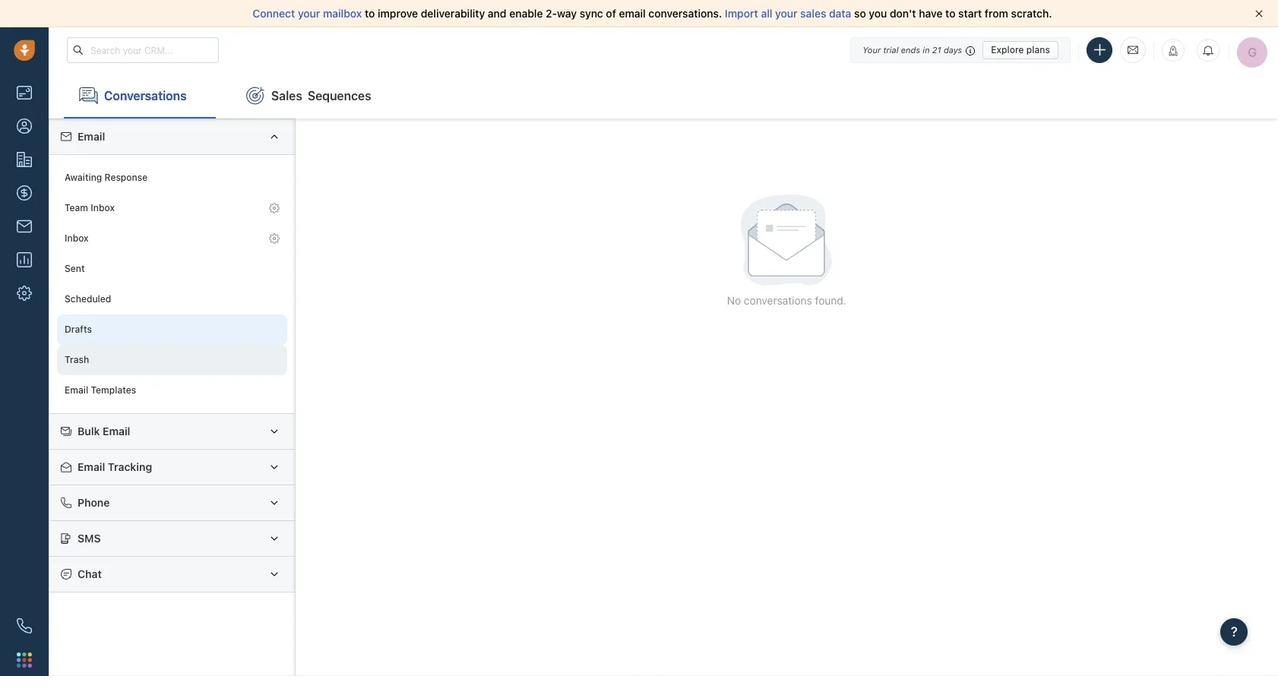 Task type: describe. For each thing, give the bounding box(es) containing it.
and
[[488, 7, 507, 20]]

explore plans
[[991, 44, 1050, 55]]

scheduled link
[[57, 284, 287, 315]]

trial
[[883, 44, 899, 54]]

email for email templates
[[65, 385, 88, 396]]

conversations link
[[64, 73, 216, 119]]

explore
[[991, 44, 1024, 55]]

in
[[923, 44, 930, 54]]

phone
[[78, 496, 110, 509]]

connect your mailbox to improve deliverability and enable 2-way sync of email conversations. import all your sales data so you don't have to start from scratch.
[[253, 7, 1052, 20]]

explore plans link
[[983, 41, 1059, 59]]

2 to from the left
[[946, 7, 956, 20]]

phone image
[[17, 619, 32, 634]]

email image
[[1128, 44, 1139, 56]]

of
[[606, 7, 616, 20]]

all
[[761, 7, 773, 20]]

sync
[[580, 7, 603, 20]]

from
[[985, 7, 1009, 20]]

2 your from the left
[[775, 7, 798, 20]]

connect
[[253, 7, 295, 20]]

no conversations found.
[[727, 294, 847, 307]]

email tracking
[[78, 461, 152, 474]]

email templates
[[65, 385, 136, 396]]

scheduled
[[65, 294, 111, 305]]

Search your CRM... text field
[[67, 37, 219, 63]]

scratch.
[[1011, 7, 1052, 20]]

days
[[944, 44, 962, 54]]

sent link
[[57, 254, 287, 284]]

team
[[65, 202, 88, 214]]

ends
[[901, 44, 921, 54]]

start
[[959, 7, 982, 20]]

import all your sales data link
[[725, 7, 854, 20]]

response
[[105, 172, 148, 183]]

inbox link
[[57, 223, 287, 254]]

conversations
[[744, 294, 812, 307]]

awaiting response
[[65, 172, 148, 183]]

email
[[619, 7, 646, 20]]

sales sequences
[[271, 89, 371, 102]]

plans
[[1027, 44, 1050, 55]]

your
[[863, 44, 881, 54]]

templates
[[91, 385, 136, 396]]

conversations
[[104, 89, 187, 102]]



Task type: locate. For each thing, give the bounding box(es) containing it.
no
[[727, 294, 741, 307]]

sales
[[801, 7, 826, 20]]

improve
[[378, 7, 418, 20]]

your right all
[[775, 7, 798, 20]]

sales sequences link
[[231, 73, 387, 119]]

close image
[[1256, 10, 1263, 17]]

to left start
[[946, 7, 956, 20]]

1 horizontal spatial inbox
[[91, 202, 115, 214]]

1 horizontal spatial your
[[775, 7, 798, 20]]

email templates link
[[57, 375, 287, 406]]

1 to from the left
[[365, 7, 375, 20]]

sales
[[271, 89, 302, 102]]

inbox
[[91, 202, 115, 214], [65, 233, 89, 244]]

enable
[[509, 7, 543, 20]]

your trial ends in 21 days
[[863, 44, 962, 54]]

sent
[[65, 263, 85, 275]]

trash
[[65, 355, 89, 366]]

team inbox link
[[57, 193, 287, 223]]

freshworks switcher image
[[17, 653, 32, 668]]

email for email
[[78, 130, 105, 143]]

deliverability
[[421, 7, 485, 20]]

email
[[78, 130, 105, 143], [65, 385, 88, 396], [103, 425, 130, 438], [78, 461, 105, 474]]

tracking
[[108, 461, 152, 474]]

bulk email
[[78, 425, 130, 438]]

phone element
[[9, 611, 40, 642]]

tab list containing conversations
[[49, 73, 1278, 119]]

you
[[869, 7, 887, 20]]

drafts
[[65, 324, 92, 336]]

email inside email templates link
[[65, 385, 88, 396]]

21
[[932, 44, 942, 54]]

email down trash
[[65, 385, 88, 396]]

email up awaiting
[[78, 130, 105, 143]]

bulk
[[78, 425, 100, 438]]

1 horizontal spatial to
[[946, 7, 956, 20]]

email right bulk
[[103, 425, 130, 438]]

connect your mailbox link
[[253, 7, 365, 20]]

drafts link
[[57, 315, 287, 345]]

found.
[[815, 294, 847, 307]]

0 horizontal spatial to
[[365, 7, 375, 20]]

to right mailbox
[[365, 7, 375, 20]]

data
[[829, 7, 852, 20]]

don't
[[890, 7, 916, 20]]

inbox right team
[[91, 202, 115, 214]]

email up "phone"
[[78, 461, 105, 474]]

your left mailbox
[[298, 7, 320, 20]]

trash link
[[57, 345, 287, 375]]

your
[[298, 7, 320, 20], [775, 7, 798, 20]]

mailbox
[[323, 7, 362, 20]]

way
[[557, 7, 577, 20]]

sms
[[78, 532, 101, 545]]

awaiting
[[65, 172, 102, 183]]

sequences
[[308, 89, 371, 102]]

1 your from the left
[[298, 7, 320, 20]]

so
[[854, 7, 866, 20]]

0 horizontal spatial your
[[298, 7, 320, 20]]

inbox down team
[[65, 233, 89, 244]]

awaiting response link
[[57, 163, 287, 193]]

chat
[[78, 568, 102, 581]]

0 vertical spatial inbox
[[91, 202, 115, 214]]

to
[[365, 7, 375, 20], [946, 7, 956, 20]]

import
[[725, 7, 758, 20]]

0 horizontal spatial inbox
[[65, 233, 89, 244]]

conversations.
[[649, 7, 722, 20]]

team inbox
[[65, 202, 115, 214]]

have
[[919, 7, 943, 20]]

2-
[[546, 7, 557, 20]]

tab list
[[49, 73, 1278, 119]]

1 vertical spatial inbox
[[65, 233, 89, 244]]

email for email tracking
[[78, 461, 105, 474]]



Task type: vqa. For each thing, say whether or not it's contained in the screenshot.
Bulk email drafts link on the left
no



